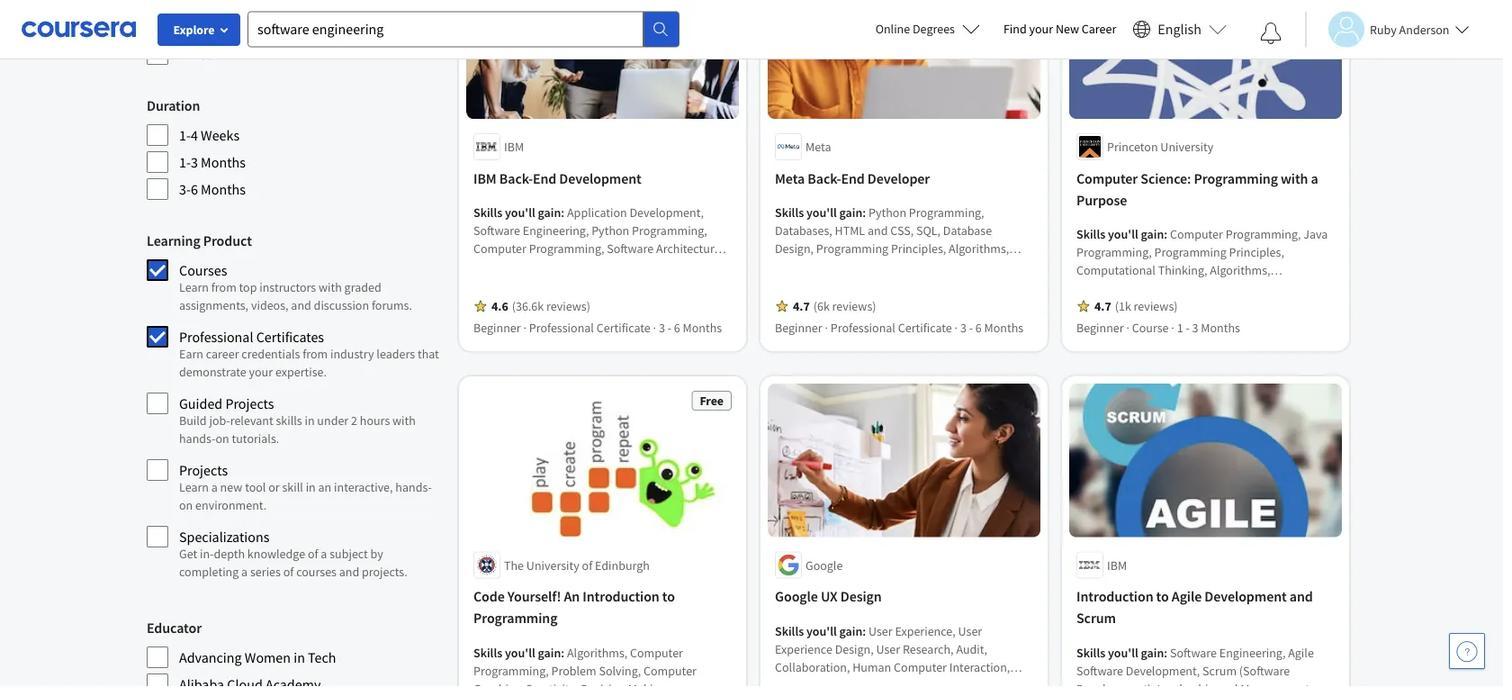 Task type: vqa. For each thing, say whether or not it's contained in the screenshot.
4th group from the top of the page
no



Task type: describe. For each thing, give the bounding box(es) containing it.
4.6 (36.6k reviews)
[[492, 298, 591, 314]]

purpose
[[1077, 191, 1128, 209]]

completing
[[179, 564, 239, 580]]

advancing
[[179, 648, 242, 666]]

university for yourself!
[[527, 557, 580, 573]]

ruby
[[1371, 21, 1398, 37]]

gain for code yourself! an introduction to programming
[[538, 644, 561, 660]]

ruby anderson
[[1371, 21, 1450, 37]]

scrum for software
[[1203, 662, 1237, 678]]

google for google
[[806, 557, 843, 573]]

degrees
[[913, 21, 955, 37]]

in inside educator group
[[294, 648, 305, 666]]

: for code yourself! an introduction to programming
[[561, 644, 565, 660]]

skills down ibm back-end development
[[474, 204, 503, 221]]

meta for meta back-end developer
[[775, 169, 805, 187]]

code yourself! an introduction to programming link
[[474, 586, 732, 629]]

development),
[[1077, 680, 1155, 687]]

2 horizontal spatial product
[[914, 677, 956, 687]]

women
[[245, 648, 291, 666]]

4.7 for computer science: programming with a purpose
[[1095, 298, 1112, 314]]

1-4 weeks
[[179, 126, 240, 144]]

courses
[[296, 564, 337, 580]]

theory
[[1289, 298, 1327, 314]]

1 horizontal spatial product
[[828, 677, 870, 687]]

get
[[179, 546, 197, 562]]

beginner · course · 1 - 3 months
[[1077, 320, 1241, 336]]

tool
[[245, 479, 266, 495]]

you'll for code yourself! an introduction to programming
[[505, 644, 536, 660]]

gain down ibm back-end development
[[538, 204, 561, 221]]

development,
[[1126, 662, 1201, 678]]

4 · from the left
[[955, 320, 958, 336]]

you'll for introduction to agile development and scrum
[[1109, 644, 1139, 660]]

educator group
[[147, 617, 441, 687]]

in inside build job-relevant skills in under 2 hours with hands-on tutorials.
[[305, 412, 315, 429]]

in-
[[200, 546, 214, 562]]

explore
[[173, 22, 215, 38]]

series
[[250, 564, 281, 580]]

months down mathematical
[[1202, 320, 1241, 336]]

with inside learn from top instructors with graded assignments, videos, and discussion forums.
[[319, 279, 342, 295]]

and inside introduction to agile development and scrum
[[1290, 587, 1314, 605]]

relevant
[[230, 412, 273, 429]]

1 horizontal spatial software
[[1171, 644, 1218, 660]]

and inside learn from top instructors with graded assignments, videos, and discussion forums.
[[291, 297, 311, 313]]

certificates
[[256, 328, 324, 346]]

months left &
[[985, 320, 1024, 336]]

3 - from the left
[[1186, 320, 1190, 336]]

development for end
[[560, 169, 642, 187]]

you'll for google ux design
[[807, 623, 837, 639]]

your inside earn career credentials from industry leaders that demonstrate your expertise.
[[249, 364, 273, 380]]

1 horizontal spatial of
[[308, 546, 318, 562]]

online degrees button
[[862, 9, 995, 49]]

advanced
[[179, 18, 238, 36]]

videos,
[[251, 297, 289, 313]]

learn for courses
[[179, 279, 209, 295]]

skills down meta back-end developer
[[775, 204, 804, 221]]

that
[[418, 346, 439, 362]]

2
[[351, 412, 357, 429]]

hours
[[360, 412, 390, 429]]

scrum for introduction
[[1077, 609, 1117, 627]]

graded
[[345, 279, 382, 295]]

principles,
[[1230, 244, 1285, 260]]

subject
[[330, 546, 368, 562]]

projects.
[[362, 564, 408, 580]]

new
[[1056, 21, 1080, 37]]

with inside build job-relevant skills in under 2 hours with hands-on tutorials.
[[393, 412, 416, 429]]

1 vertical spatial thinking,
[[1163, 298, 1212, 314]]

science,
[[1077, 298, 1121, 314]]

specializations
[[179, 528, 270, 546]]

coursera image
[[22, 15, 136, 43]]

to inside introduction to agile development and scrum
[[1157, 587, 1170, 605]]

guided
[[179, 394, 223, 412]]

build job-relevant skills in under 2 hours with hands-on tutorials.
[[179, 412, 416, 447]]

new
[[220, 479, 243, 495]]

ibm for introduction
[[1108, 557, 1128, 573]]

princeton university
[[1108, 139, 1214, 155]]

computer programming, java programming, programming principles, computational thinking, algorithms, computational logic, theoretical computer science, critical thinking, mathematical theory & analysis, problem solving, computer science
[[1077, 226, 1329, 332]]

1 vertical spatial projects
[[179, 461, 228, 479]]

6 for ibm back-end development
[[674, 320, 681, 336]]

meta for meta
[[806, 139, 832, 155]]

1 computational from the top
[[1077, 262, 1156, 278]]

skills you'll gain : for computer science: programming with a purpose
[[1077, 226, 1171, 242]]

gain for google ux design
[[840, 623, 863, 639]]

0 vertical spatial thinking,
[[1159, 262, 1208, 278]]

forums.
[[372, 297, 412, 313]]

: down meta back-end developer
[[863, 204, 867, 221]]

and inside software engineering, agile software development, scrum (software development), leadership and management
[[1218, 680, 1239, 687]]

professional inside learning product group
[[179, 328, 253, 346]]

help center image
[[1457, 640, 1479, 662]]

problem inside computer programming, java programming, programming principles, computational thinking, algorithms, computational logic, theoretical computer science, critical thinking, mathematical theory & analysis, problem solving, computer science
[[1136, 316, 1181, 332]]

under
[[317, 412, 349, 429]]

google ux design link
[[775, 586, 1034, 607]]

back- for meta
[[808, 169, 842, 187]]

collaboration,
[[775, 659, 850, 675]]

on for guided projects
[[216, 430, 229, 447]]

learning product
[[147, 231, 252, 249]]

introduction inside introduction to agile development and scrum
[[1077, 587, 1154, 605]]

career
[[206, 346, 239, 362]]

analysis,
[[1087, 316, 1133, 332]]

weeks
[[201, 126, 240, 144]]

0 vertical spatial design,
[[835, 641, 874, 657]]

skills for code yourself! an introduction to programming
[[474, 644, 503, 660]]

educator
[[147, 619, 202, 637]]

find
[[1004, 21, 1027, 37]]

agile for engineering,
[[1289, 644, 1315, 660]]

tech
[[308, 648, 336, 666]]

(software
[[1240, 662, 1291, 678]]

programming, inside algorithms, computer programming, problem solving, computer graphics, creativity, decision makin
[[474, 662, 549, 678]]

ruby anderson button
[[1306, 11, 1470, 47]]

anderson
[[1400, 21, 1450, 37]]

reviews) for meta
[[833, 298, 877, 314]]

skill
[[282, 479, 303, 495]]

logic,
[[1159, 280, 1190, 296]]

1- for 3
[[179, 153, 191, 171]]

1-3 months
[[179, 153, 246, 171]]

1 vertical spatial design,
[[872, 677, 911, 687]]

interactive,
[[334, 479, 393, 495]]

introduction inside code yourself! an introduction to programming
[[583, 587, 660, 605]]

interaction,
[[950, 659, 1011, 675]]

solving, inside algorithms, computer programming, problem solving, computer graphics, creativity, decision makin
[[599, 662, 641, 678]]

professional for developer
[[831, 320, 896, 336]]

1 vertical spatial programming,
[[1077, 244, 1152, 260]]

earn career credentials from industry leaders that demonstrate your expertise.
[[179, 346, 439, 380]]

you'll down meta back-end developer
[[807, 204, 837, 221]]

java
[[1304, 226, 1329, 242]]

a left series
[[241, 564, 248, 580]]

courses
[[179, 261, 227, 279]]

2 · from the left
[[653, 320, 657, 336]]

0 vertical spatial projects
[[226, 394, 274, 412]]

by
[[371, 546, 384, 562]]

&
[[1077, 316, 1085, 332]]

2 horizontal spatial of
[[582, 557, 593, 573]]

0 vertical spatial programming,
[[1226, 226, 1302, 242]]

back- for ibm
[[500, 169, 533, 187]]

ibm inside ibm back-end development link
[[474, 169, 497, 187]]

skills you'll gain : down meta back-end developer
[[775, 204, 869, 221]]

you'll for computer science: programming with a purpose
[[1109, 226, 1139, 242]]

from inside learn from top instructors with graded assignments, videos, and discussion forums.
[[211, 279, 237, 295]]

months down the 1-3 months
[[201, 180, 246, 198]]

0 horizontal spatial of
[[283, 564, 294, 580]]

from inside earn career credentials from industry leaders that demonstrate your expertise.
[[303, 346, 328, 362]]

assignments,
[[179, 297, 249, 313]]

planning,
[[775, 677, 825, 687]]

3 · from the left
[[825, 320, 828, 336]]



Task type: locate. For each thing, give the bounding box(es) containing it.
gain for introduction to agile development and scrum
[[1142, 644, 1165, 660]]

and down subject
[[339, 564, 360, 580]]

with inside computer science: programming with a purpose
[[1281, 169, 1309, 187]]

0 vertical spatial programming
[[1195, 169, 1279, 187]]

2 horizontal spatial professional
[[831, 320, 896, 336]]

end
[[533, 169, 557, 187], [842, 169, 865, 187]]

in inside learn a new tool or skill in an interactive, hands- on environment.
[[306, 479, 316, 495]]

reviews) right (36.6k
[[547, 298, 591, 314]]

development inside introduction to agile development and scrum
[[1205, 587, 1288, 605]]

5 · from the left
[[1127, 320, 1130, 336]]

hands- for projects
[[396, 479, 432, 495]]

1 - from the left
[[668, 320, 672, 336]]

computer
[[1077, 169, 1139, 187], [1171, 226, 1224, 242], [1255, 280, 1308, 296], [1228, 316, 1281, 332], [630, 644, 683, 660], [894, 659, 947, 675], [644, 662, 697, 678]]

skills you'll gain : for code yourself! an introduction to programming
[[474, 644, 567, 660]]

0 horizontal spatial hands-
[[179, 430, 216, 447]]

software up leadership
[[1171, 644, 1218, 660]]

3 inside "duration" group
[[191, 153, 198, 171]]

ibm back-end development link
[[474, 167, 732, 189]]

0 horizontal spatial from
[[211, 279, 237, 295]]

research,
[[903, 641, 954, 657]]

beginner · professional certificate · 3 - 6 months for developer
[[775, 320, 1024, 336]]

in right skills
[[305, 412, 315, 429]]

1 horizontal spatial meta
[[806, 139, 832, 155]]

agile up the (software
[[1289, 644, 1315, 660]]

1 horizontal spatial -
[[970, 320, 974, 336]]

professional down 4.6 (36.6k reviews)
[[529, 320, 594, 336]]

from up expertise.
[[303, 346, 328, 362]]

: for introduction to agile development and scrum
[[1165, 644, 1168, 660]]

0 vertical spatial solving,
[[1183, 316, 1226, 332]]

beginner down 4.6 on the left of page
[[474, 320, 521, 336]]

0 vertical spatial meta
[[806, 139, 832, 155]]

2 - from the left
[[970, 320, 974, 336]]

0 horizontal spatial development
[[560, 169, 642, 187]]

0 vertical spatial your
[[1030, 21, 1054, 37]]

skills up the experience
[[775, 623, 804, 639]]

2 vertical spatial programming,
[[474, 662, 549, 678]]

algorithms, up decision
[[567, 644, 628, 660]]

3 reviews) from the left
[[1134, 298, 1178, 314]]

in
[[305, 412, 315, 429], [306, 479, 316, 495], [294, 648, 305, 666]]

1 vertical spatial solving,
[[599, 662, 641, 678]]

1 vertical spatial from
[[303, 346, 328, 362]]

- for developer
[[970, 320, 974, 336]]

university for science:
[[1161, 139, 1214, 155]]

1 vertical spatial problem
[[552, 662, 597, 678]]

6 for meta back-end developer
[[976, 320, 982, 336]]

tutorials.
[[232, 430, 279, 447]]

1 vertical spatial on
[[179, 497, 193, 513]]

you'll up 'development),'
[[1109, 644, 1139, 660]]

programming, up graphics,
[[474, 662, 549, 678]]

learning product group
[[147, 230, 441, 588]]

1 horizontal spatial problem
[[1136, 316, 1181, 332]]

find your new career
[[1004, 21, 1117, 37]]

0 vertical spatial google
[[806, 557, 843, 573]]

1 vertical spatial google
[[775, 587, 818, 605]]

introduction up 'development),'
[[1077, 587, 1154, 605]]

1 horizontal spatial professional
[[529, 320, 594, 336]]

projects
[[226, 394, 274, 412], [179, 461, 228, 479]]

1 horizontal spatial to
[[1157, 587, 1170, 605]]

programming inside computer programming, java programming, programming principles, computational thinking, algorithms, computational logic, theoretical computer science, critical thinking, mathematical theory & analysis, problem solving, computer science
[[1155, 244, 1227, 260]]

2 beginner from the left
[[775, 320, 823, 336]]

algorithms, inside algorithms, computer programming, problem solving, computer graphics, creativity, decision makin
[[567, 644, 628, 660]]

2 vertical spatial programming
[[474, 609, 558, 627]]

skills you'll gain : up the experience
[[775, 623, 869, 639]]

depth
[[214, 546, 245, 562]]

0 horizontal spatial 4.7
[[793, 298, 810, 314]]

with up java
[[1281, 169, 1309, 187]]

1 introduction from the left
[[583, 587, 660, 605]]

developer
[[868, 169, 930, 187]]

algorithms, down principles,
[[1211, 262, 1271, 278]]

professional
[[529, 320, 594, 336], [831, 320, 896, 336], [179, 328, 253, 346]]

1 end from the left
[[533, 169, 557, 187]]

0 vertical spatial learn
[[179, 279, 209, 295]]

4.6
[[492, 298, 509, 314]]

1- for 4
[[179, 126, 191, 144]]

2 vertical spatial ibm
[[1108, 557, 1128, 573]]

scrum inside software engineering, agile software development, scrum (software development), leadership and management
[[1203, 662, 1237, 678]]

learn inside learn a new tool or skill in an interactive, hands- on environment.
[[179, 479, 209, 495]]

agile for to
[[1172, 587, 1202, 605]]

certificate for meta back-end developer
[[899, 320, 953, 336]]

2 horizontal spatial reviews)
[[1134, 298, 1178, 314]]

1 horizontal spatial solving,
[[1183, 316, 1226, 332]]

problem down critical on the top of the page
[[1136, 316, 1181, 332]]

1 to from the left
[[663, 587, 675, 605]]

learn
[[179, 279, 209, 295], [179, 479, 209, 495]]

(36.6k
[[512, 298, 544, 314]]

certificate for ibm back-end development
[[597, 320, 651, 336]]

projects up environment.
[[179, 461, 228, 479]]

1-
[[179, 126, 191, 144], [179, 153, 191, 171]]

in left tech
[[294, 648, 305, 666]]

agile inside software engineering, agile software development, scrum (software development), leadership and management
[[1289, 644, 1315, 660]]

4.7 for meta back-end developer
[[793, 298, 810, 314]]

professional down 4.7 (6k reviews)
[[831, 320, 896, 336]]

learn up the assignments,
[[179, 279, 209, 295]]

scrum up leadership
[[1203, 662, 1237, 678]]

beginner for ibm back-end development
[[474, 320, 521, 336]]

3-
[[179, 180, 191, 198]]

0 horizontal spatial to
[[663, 587, 675, 605]]

1 certificate from the left
[[597, 320, 651, 336]]

hands- inside learn a new tool or skill in an interactive, hands- on environment.
[[396, 479, 432, 495]]

scrum inside introduction to agile development and scrum
[[1077, 609, 1117, 627]]

0 horizontal spatial university
[[527, 557, 580, 573]]

1 horizontal spatial programming,
[[1077, 244, 1152, 260]]

of down knowledge
[[283, 564, 294, 580]]

and inside get in-depth knowledge of a subject by completing a series of courses and projects.
[[339, 564, 360, 580]]

0 vertical spatial agile
[[1172, 587, 1202, 605]]

learning
[[147, 231, 200, 249]]

google left ux
[[775, 587, 818, 605]]

projects up tutorials.
[[226, 394, 274, 412]]

2 vertical spatial with
[[393, 412, 416, 429]]

problem
[[1136, 316, 1181, 332], [552, 662, 597, 678]]

2 horizontal spatial 6
[[976, 320, 982, 336]]

demonstrate
[[179, 364, 247, 380]]

an
[[564, 587, 580, 605]]

2 horizontal spatial programming,
[[1226, 226, 1302, 242]]

development for agile
[[1205, 587, 1288, 605]]

product up courses
[[203, 231, 252, 249]]

reviews) for computer
[[1134, 298, 1178, 314]]

credentials
[[242, 346, 300, 362]]

1 vertical spatial 1-
[[179, 153, 191, 171]]

0 horizontal spatial problem
[[552, 662, 597, 678]]

1 horizontal spatial from
[[303, 346, 328, 362]]

reviews)
[[547, 298, 591, 314], [833, 298, 877, 314], [1134, 298, 1178, 314]]

skills for introduction to agile development and scrum
[[1077, 644, 1106, 660]]

computer inside computer science: programming with a purpose
[[1077, 169, 1139, 187]]

beginner · professional certificate · 3 - 6 months for development
[[474, 320, 722, 336]]

programming inside computer science: programming with a purpose
[[1195, 169, 1279, 187]]

hands- down build
[[179, 430, 216, 447]]

beginner down science,
[[1077, 320, 1125, 336]]

science
[[1284, 316, 1324, 332]]

1 horizontal spatial development
[[1205, 587, 1288, 605]]

0 horizontal spatial programming,
[[474, 662, 549, 678]]

1 vertical spatial algorithms,
[[567, 644, 628, 660]]

software engineering, agile software development, scrum (software development), leadership and management
[[1077, 644, 1315, 687]]

1 horizontal spatial scrum
[[1203, 662, 1237, 678]]

ibm back-end development
[[474, 169, 642, 187]]

1 vertical spatial scrum
[[1203, 662, 1237, 678]]

solving, up decision
[[599, 662, 641, 678]]

code
[[474, 587, 505, 605]]

beginner · professional certificate · 3 - 6 months down 4.6 (36.6k reviews)
[[474, 320, 722, 336]]

0 vertical spatial ibm
[[504, 139, 524, 155]]

0 horizontal spatial meta
[[775, 169, 805, 187]]

beginner · professional certificate · 3 - 6 months down 4.7 (6k reviews)
[[775, 320, 1024, 336]]

skills you'll gain : up 'development),'
[[1077, 644, 1171, 660]]

on down job- at the left bottom
[[216, 430, 229, 447]]

0 horizontal spatial -
[[668, 320, 672, 336]]

princeton
[[1108, 139, 1159, 155]]

skills up 'development),'
[[1077, 644, 1106, 660]]

: up development,
[[1165, 644, 1168, 660]]

1 horizontal spatial agile
[[1289, 644, 1315, 660]]

critical
[[1123, 298, 1160, 314]]

algorithms, inside computer programming, java programming, programming principles, computational thinking, algorithms, computational logic, theoretical computer science, critical thinking, mathematical theory & analysis, problem solving, computer science
[[1211, 262, 1271, 278]]

and down instructors
[[291, 297, 311, 313]]

: for computer science: programming with a purpose
[[1165, 226, 1168, 242]]

human
[[853, 659, 892, 675]]

your right "find" on the top
[[1030, 21, 1054, 37]]

thinking, up logic, on the right top
[[1159, 262, 1208, 278]]

introduction to agile development and scrum link
[[1077, 586, 1336, 629]]

job-
[[209, 412, 230, 429]]

(1k
[[1116, 298, 1132, 314]]

the
[[504, 557, 524, 573]]

0 horizontal spatial with
[[319, 279, 342, 295]]

design, down human on the right of page
[[872, 677, 911, 687]]

0 vertical spatial hands-
[[179, 430, 216, 447]]

3 beginner from the left
[[1077, 320, 1125, 336]]

problem up creativity,
[[552, 662, 597, 678]]

1 · from the left
[[524, 320, 527, 336]]

from up the assignments,
[[211, 279, 237, 295]]

6 · from the left
[[1172, 320, 1175, 336]]

0 horizontal spatial on
[[179, 497, 193, 513]]

ibm
[[504, 139, 524, 155], [474, 169, 497, 187], [1108, 557, 1128, 573]]

1 vertical spatial university
[[527, 557, 580, 573]]

gain up creativity,
[[538, 644, 561, 660]]

meta back-end developer
[[775, 169, 930, 187]]

0 vertical spatial problem
[[1136, 316, 1181, 332]]

1- down duration
[[179, 126, 191, 144]]

code yourself! an introduction to programming
[[474, 587, 675, 627]]

0 vertical spatial development
[[560, 169, 642, 187]]

ux
[[821, 587, 838, 605]]

reviews) right (6k at the right top of page
[[833, 298, 877, 314]]

computer science: programming with a purpose link
[[1077, 167, 1336, 211]]

0 vertical spatial with
[[1281, 169, 1309, 187]]

beginner
[[474, 320, 521, 336], [775, 320, 823, 336], [1077, 320, 1125, 336]]

google up google ux design
[[806, 557, 843, 573]]

2 4.7 from the left
[[1095, 298, 1112, 314]]

product inside group
[[203, 231, 252, 249]]

leaders
[[377, 346, 415, 362]]

-
[[668, 320, 672, 336], [970, 320, 974, 336], [1186, 320, 1190, 336]]

with
[[1281, 169, 1309, 187], [319, 279, 342, 295], [393, 412, 416, 429]]

show notifications image
[[1261, 23, 1282, 44]]

a inside computer science: programming with a purpose
[[1312, 169, 1319, 187]]

0 horizontal spatial end
[[533, 169, 557, 187]]

google for google ux design
[[775, 587, 818, 605]]

an
[[318, 479, 332, 495]]

you'll down purpose
[[1109, 226, 1139, 242]]

0 horizontal spatial 6
[[191, 180, 198, 198]]

agile inside introduction to agile development and scrum
[[1172, 587, 1202, 605]]

on for projects
[[179, 497, 193, 513]]

a left new
[[211, 479, 218, 495]]

2 horizontal spatial -
[[1186, 320, 1190, 336]]

2 1- from the top
[[179, 153, 191, 171]]

on inside learn a new tool or skill in an interactive, hands- on environment.
[[179, 497, 193, 513]]

1 horizontal spatial certificate
[[899, 320, 953, 336]]

reviews) for ibm
[[547, 298, 591, 314]]

course
[[1133, 320, 1169, 336]]

2 end from the left
[[842, 169, 865, 187]]

0 horizontal spatial beginner
[[474, 320, 521, 336]]

gain down science:
[[1142, 226, 1165, 242]]

1 horizontal spatial end
[[842, 169, 865, 187]]

scrum
[[1077, 609, 1117, 627], [1203, 662, 1237, 678]]

0 vertical spatial on
[[216, 430, 229, 447]]

your
[[1030, 21, 1054, 37], [249, 364, 273, 380]]

in left an on the left bottom of page
[[306, 479, 316, 495]]

university up yourself!
[[527, 557, 580, 573]]

: down ibm back-end development
[[561, 204, 565, 221]]

duration
[[147, 96, 200, 114]]

your down credentials
[[249, 364, 273, 380]]

problem inside algorithms, computer programming, problem solving, computer graphics, creativity, decision makin
[[552, 662, 597, 678]]

computer inside user experience, user experience design, user research, audit, collaboration, human computer interaction, planning, product design, product developme
[[894, 659, 947, 675]]

1 beginner · professional certificate · 3 - 6 months from the left
[[474, 320, 722, 336]]

0 vertical spatial algorithms,
[[1211, 262, 1271, 278]]

google
[[806, 557, 843, 573], [775, 587, 818, 605]]

2 to from the left
[[1157, 587, 1170, 605]]

skills
[[276, 412, 302, 429]]

university up science:
[[1161, 139, 1214, 155]]

beginner for computer science: programming with a purpose
[[1077, 320, 1125, 336]]

learn inside learn from top instructors with graded assignments, videos, and discussion forums.
[[179, 279, 209, 295]]

3-6 months
[[179, 180, 246, 198]]

thinking, down logic, on the right top
[[1163, 298, 1212, 314]]

2 computational from the top
[[1077, 280, 1156, 296]]

1 back- from the left
[[500, 169, 533, 187]]

discussion
[[314, 297, 369, 313]]

hands- inside build job-relevant skills in under 2 hours with hands-on tutorials.
[[179, 430, 216, 447]]

end inside meta back-end developer link
[[842, 169, 865, 187]]

solving, inside computer programming, java programming, programming principles, computational thinking, algorithms, computational logic, theoretical computer science, critical thinking, mathematical theory & analysis, problem solving, computer science
[[1183, 316, 1226, 332]]

skills you'll gain : down ibm back-end development
[[474, 204, 567, 221]]

- for development
[[668, 320, 672, 336]]

1 horizontal spatial with
[[393, 412, 416, 429]]

edinburgh
[[595, 557, 650, 573]]

2 horizontal spatial with
[[1281, 169, 1309, 187]]

english button
[[1126, 0, 1235, 59]]

guided projects
[[179, 394, 274, 412]]

2 vertical spatial in
[[294, 648, 305, 666]]

2 introduction from the left
[[1077, 587, 1154, 605]]

science:
[[1141, 169, 1192, 187]]

1 horizontal spatial hands-
[[396, 479, 432, 495]]

hands-
[[179, 430, 216, 447], [396, 479, 432, 495]]

management
[[1241, 680, 1310, 687]]

hands- for guided projects
[[179, 430, 216, 447]]

1 1- from the top
[[179, 126, 191, 144]]

gain up development,
[[1142, 644, 1165, 660]]

2 beginner · professional certificate · 3 - 6 months from the left
[[775, 320, 1024, 336]]

end for development
[[533, 169, 557, 187]]

1 horizontal spatial ibm
[[504, 139, 524, 155]]

you'll down ibm back-end development
[[505, 204, 536, 221]]

and up the (software
[[1290, 587, 1314, 605]]

programming, up principles,
[[1226, 226, 1302, 242]]

experience,
[[896, 623, 956, 639]]

agile up software engineering, agile software development, scrum (software development), leadership and management at bottom
[[1172, 587, 1202, 605]]

you'll up graphics,
[[505, 644, 536, 660]]

months up the free
[[683, 320, 722, 336]]

: down design
[[863, 623, 867, 639]]

advancing women in tech
[[179, 648, 336, 666]]

0 vertical spatial software
[[1171, 644, 1218, 660]]

of up courses
[[308, 546, 318, 562]]

None search field
[[248, 11, 680, 47]]

on left environment.
[[179, 497, 193, 513]]

development
[[560, 169, 642, 187], [1205, 587, 1288, 605]]

skills for computer science: programming with a purpose
[[1077, 226, 1106, 242]]

2 back- from the left
[[808, 169, 842, 187]]

4.7 up analysis,
[[1095, 298, 1112, 314]]

gain down meta back-end developer
[[840, 204, 863, 221]]

skills you'll gain : for introduction to agile development and scrum
[[1077, 644, 1171, 660]]

programming up logic, on the right top
[[1155, 244, 1227, 260]]

0 horizontal spatial certificate
[[597, 320, 651, 336]]

skills you'll gain : for google ux design
[[775, 623, 869, 639]]

programming right science:
[[1195, 169, 1279, 187]]

meta inside meta back-end developer link
[[775, 169, 805, 187]]

product down research,
[[914, 677, 956, 687]]

beginner for meta back-end developer
[[775, 320, 823, 336]]

1 vertical spatial your
[[249, 364, 273, 380]]

0 vertical spatial scrum
[[1077, 609, 1117, 627]]

1 horizontal spatial algorithms,
[[1211, 262, 1271, 278]]

to inside code yourself! an introduction to programming
[[663, 587, 675, 605]]

0 horizontal spatial back-
[[500, 169, 533, 187]]

1 horizontal spatial on
[[216, 430, 229, 447]]

knowledge
[[247, 546, 305, 562]]

meta
[[806, 139, 832, 155], [775, 169, 805, 187]]

learn left new
[[179, 479, 209, 495]]

a inside learn a new tool or skill in an interactive, hands- on environment.
[[211, 479, 218, 495]]

beginner · professional certificate · 3 - 6 months
[[474, 320, 722, 336], [775, 320, 1024, 336]]

1 vertical spatial hands-
[[396, 479, 432, 495]]

end inside ibm back-end development link
[[533, 169, 557, 187]]

duration group
[[147, 95, 441, 201]]

4.7 (1k reviews)
[[1095, 298, 1178, 314]]

: up creativity,
[[561, 644, 565, 660]]

gain down design
[[840, 623, 863, 639]]

or
[[269, 479, 280, 495]]

1 learn from the top
[[179, 279, 209, 295]]

a up courses
[[321, 546, 327, 562]]

0 horizontal spatial ibm
[[474, 169, 497, 187]]

user
[[869, 623, 893, 639], [959, 623, 983, 639], [877, 641, 901, 657]]

beginner down (6k at the right top of page
[[775, 320, 823, 336]]

1 horizontal spatial 6
[[674, 320, 681, 336]]

skills down purpose
[[1077, 226, 1106, 242]]

software up 'development),'
[[1077, 662, 1124, 678]]

graphics,
[[474, 680, 523, 687]]

1 vertical spatial learn
[[179, 479, 209, 495]]

2 horizontal spatial ibm
[[1108, 557, 1128, 573]]

: for google ux design
[[863, 623, 867, 639]]

end for developer
[[842, 169, 865, 187]]

0 horizontal spatial agile
[[1172, 587, 1202, 605]]

1 vertical spatial meta
[[775, 169, 805, 187]]

: up logic, on the right top
[[1165, 226, 1168, 242]]

reviews) up beginner · course · 1 - 3 months
[[1134, 298, 1178, 314]]

1 4.7 from the left
[[793, 298, 810, 314]]

algorithms, computer programming, problem solving, computer graphics, creativity, decision makin
[[474, 644, 703, 687]]

1 horizontal spatial beginner
[[775, 320, 823, 336]]

with up discussion
[[319, 279, 342, 295]]

skills for google ux design
[[775, 623, 804, 639]]

2 learn from the top
[[179, 479, 209, 495]]

introduction down edinburgh
[[583, 587, 660, 605]]

build
[[179, 412, 207, 429]]

programming inside code yourself! an introduction to programming
[[474, 609, 558, 627]]

top
[[239, 279, 257, 295]]

0 horizontal spatial introduction
[[583, 587, 660, 605]]

meta back-end developer link
[[775, 167, 1034, 189]]

creativity,
[[526, 680, 578, 687]]

design, up human on the right of page
[[835, 641, 874, 657]]

you'll up the experience
[[807, 623, 837, 639]]

learn for projects
[[179, 479, 209, 495]]

programming down yourself!
[[474, 609, 558, 627]]

professional for development
[[529, 320, 594, 336]]

hands- right interactive,
[[396, 479, 432, 495]]

audit,
[[957, 641, 988, 657]]

programming, down purpose
[[1077, 244, 1152, 260]]

1- up 3-
[[179, 153, 191, 171]]

1 vertical spatial programming
[[1155, 244, 1227, 260]]

professional certificates
[[179, 328, 324, 346]]

months down weeks
[[201, 153, 246, 171]]

1 reviews) from the left
[[547, 298, 591, 314]]

1 vertical spatial computational
[[1077, 280, 1156, 296]]

0 horizontal spatial professional
[[179, 328, 253, 346]]

skills up graphics,
[[474, 644, 503, 660]]

learn a new tool or skill in an interactive, hands- on environment.
[[179, 479, 432, 513]]

1 horizontal spatial back-
[[808, 169, 842, 187]]

1 horizontal spatial introduction
[[1077, 587, 1154, 605]]

2 certificate from the left
[[899, 320, 953, 336]]

ibm for ibm
[[504, 139, 524, 155]]

6 inside "duration" group
[[191, 180, 198, 198]]

0 vertical spatial computational
[[1077, 262, 1156, 278]]

on inside build job-relevant skills in under 2 hours with hands-on tutorials.
[[216, 430, 229, 447]]

yourself!
[[508, 587, 561, 605]]

0 horizontal spatial solving,
[[599, 662, 641, 678]]

2 reviews) from the left
[[833, 298, 877, 314]]

1 beginner from the left
[[474, 320, 521, 336]]

and
[[291, 297, 311, 313], [339, 564, 360, 580], [1290, 587, 1314, 605], [1218, 680, 1239, 687]]

skills you'll gain : up graphics,
[[474, 644, 567, 660]]

professional down the assignments,
[[179, 328, 253, 346]]

gain for computer science: programming with a purpose
[[1142, 226, 1165, 242]]

What do you want to learn? text field
[[248, 11, 644, 47]]

a up java
[[1312, 169, 1319, 187]]

0 horizontal spatial software
[[1077, 662, 1124, 678]]

1 horizontal spatial your
[[1030, 21, 1054, 37]]



